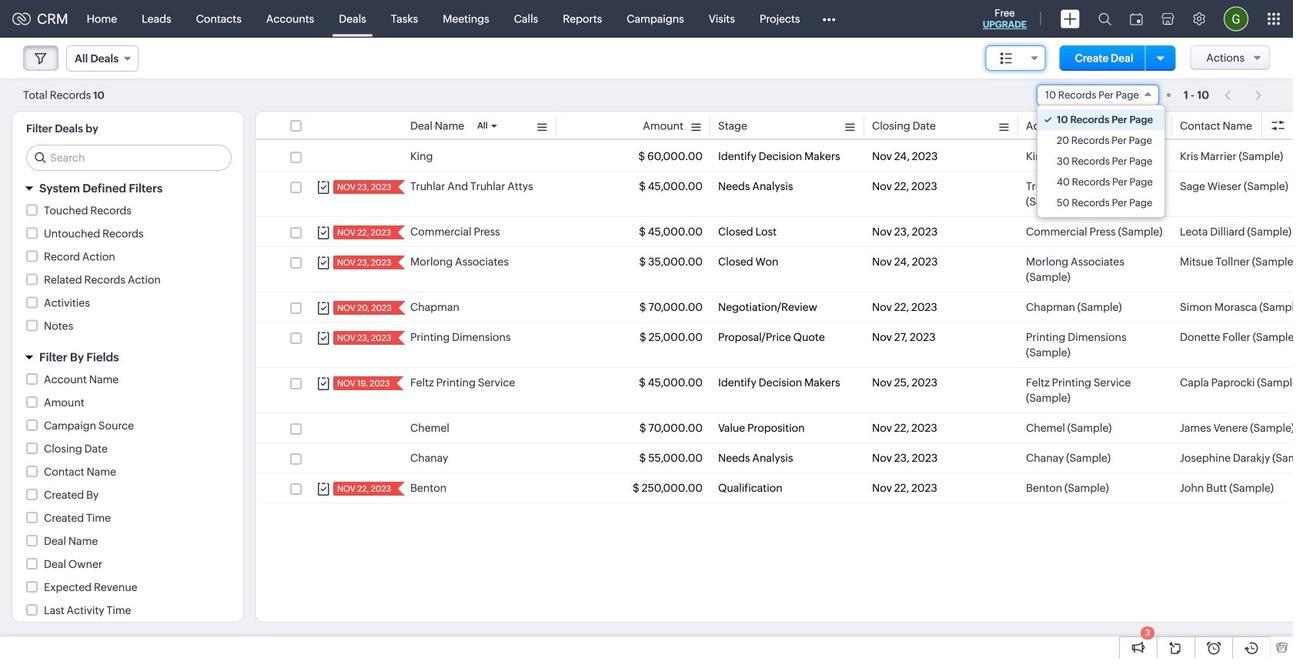 Task type: describe. For each thing, give the bounding box(es) containing it.
profile element
[[1215, 0, 1258, 37]]

search image
[[1099, 12, 1112, 25]]

2 option from the top
[[1038, 130, 1165, 151]]

profile image
[[1225, 7, 1249, 31]]

calendar image
[[1131, 13, 1144, 25]]

create menu element
[[1052, 0, 1090, 37]]

Other Modules field
[[813, 7, 846, 31]]

Search text field
[[27, 146, 231, 170]]



Task type: vqa. For each thing, say whether or not it's contained in the screenshot.
the top Sales Orders
no



Task type: locate. For each thing, give the bounding box(es) containing it.
create menu image
[[1061, 10, 1081, 28]]

search element
[[1090, 0, 1121, 38]]

none field size
[[986, 45, 1046, 71]]

5 option from the top
[[1038, 193, 1165, 213]]

navigation
[[1218, 84, 1271, 106]]

4 option from the top
[[1038, 172, 1165, 193]]

option
[[1038, 109, 1165, 130], [1038, 130, 1165, 151], [1038, 151, 1165, 172], [1038, 172, 1165, 193], [1038, 193, 1165, 213]]

row group
[[256, 142, 1294, 504]]

logo image
[[12, 13, 31, 25]]

None field
[[66, 45, 139, 72], [986, 45, 1046, 71], [1037, 85, 1160, 106], [66, 45, 139, 72], [1037, 85, 1160, 106]]

3 option from the top
[[1038, 151, 1165, 172]]

size image
[[1001, 52, 1013, 65]]

list box
[[1038, 106, 1165, 217]]

1 option from the top
[[1038, 109, 1165, 130]]



